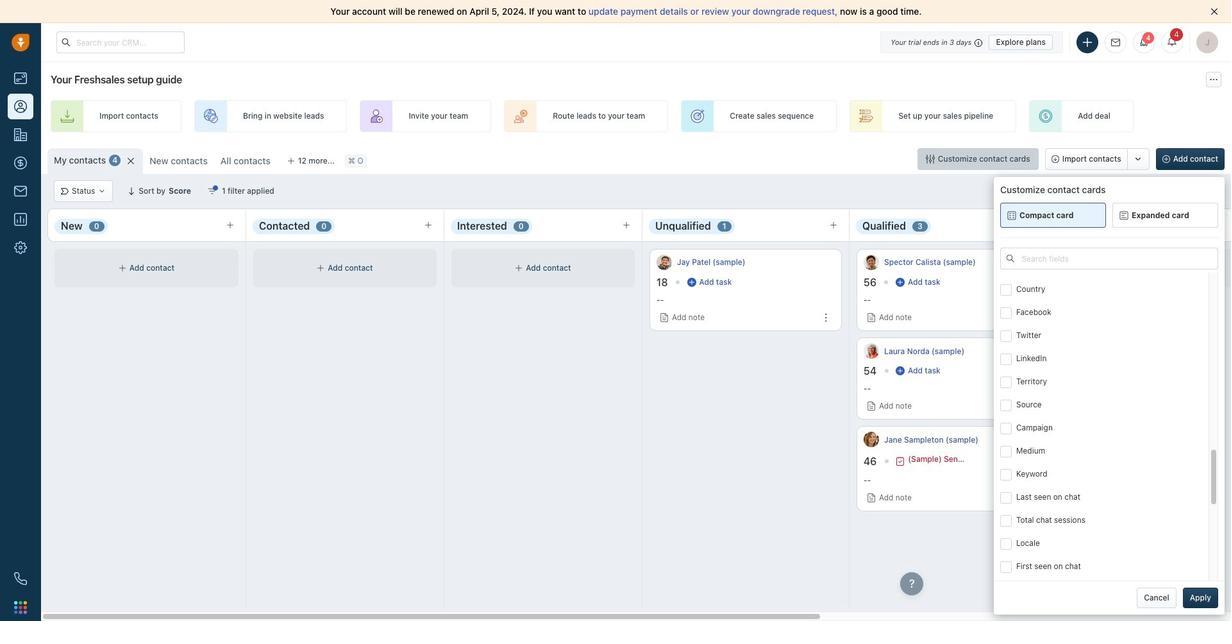 Task type: locate. For each thing, give the bounding box(es) containing it.
container_wx8msf4aqz5i3rn1 image
[[61, 187, 69, 195], [1008, 211, 1017, 220], [1120, 211, 1129, 220], [515, 264, 523, 272], [1128, 264, 1136, 272], [688, 278, 697, 287], [896, 278, 905, 287], [896, 366, 905, 375], [897, 457, 906, 466]]

container_wx8msf4aqz5i3rn1 image
[[926, 155, 935, 164], [208, 187, 217, 196], [98, 187, 106, 195], [1007, 255, 1015, 263], [119, 264, 126, 272], [317, 264, 325, 272]]

1 vertical spatial j image
[[864, 432, 880, 447]]

group
[[1046, 148, 1150, 170]]

0 vertical spatial j image
[[657, 255, 672, 270]]

Search fields field
[[1001, 248, 1219, 270]]

0 horizontal spatial j image
[[657, 255, 672, 270]]

s image
[[864, 255, 880, 270]]

j image
[[657, 255, 672, 270], [864, 432, 880, 447]]

close image
[[1211, 8, 1219, 15]]



Task type: vqa. For each thing, say whether or not it's contained in the screenshot.
container_WX8MsF4aQZ5i3RN1 image associated with l icon
yes



Task type: describe. For each thing, give the bounding box(es) containing it.
phone image
[[14, 572, 27, 585]]

l image
[[864, 343, 880, 359]]

freshworks switcher image
[[14, 601, 27, 614]]

send email image
[[1112, 38, 1121, 47]]

Search your CRM... text field
[[56, 31, 185, 53]]

1 horizontal spatial j image
[[864, 432, 880, 447]]

phone element
[[8, 566, 33, 592]]



